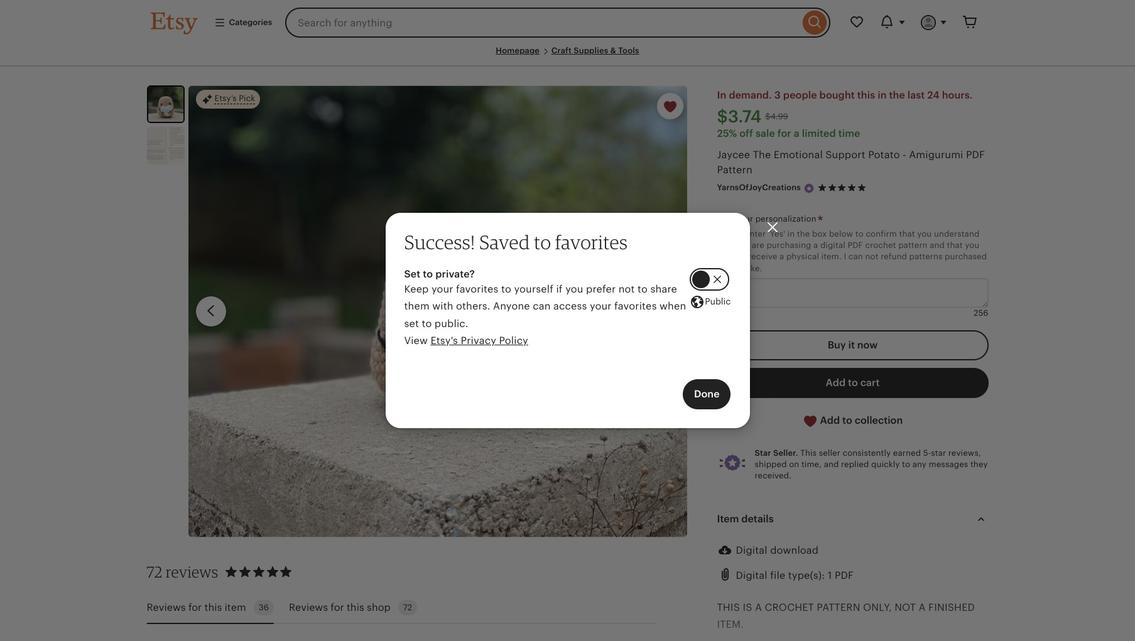 Task type: locate. For each thing, give the bounding box(es) containing it.
0 vertical spatial your
[[736, 214, 754, 224]]

this
[[858, 89, 876, 101]]

to down earned
[[903, 460, 911, 470]]

pdf
[[967, 149, 986, 161], [848, 241, 864, 250], [835, 570, 854, 582]]

bought
[[820, 89, 855, 101]]

a right the is
[[756, 602, 763, 614]]

24
[[928, 89, 940, 101]]

not right prefer
[[619, 284, 635, 296]]

72 for 72
[[403, 604, 412, 613]]

this
[[801, 449, 817, 458]]

set
[[405, 269, 421, 280]]

received.
[[755, 472, 792, 481]]

yourself
[[515, 284, 554, 296]]

can inside set to private? keep your favorites to yourself if you prefer not to share them with others. anyone can access your favorites when set to public. view etsy's privacy policy
[[533, 301, 551, 313]]

0 horizontal spatial can
[[533, 301, 551, 313]]

patterns
[[910, 252, 943, 262]]

not
[[895, 602, 917, 614]]

craft
[[552, 46, 572, 55]]

and inside please enter 'yes' in the box below to confirm that you understand that you are purchasing a digital pdf crochet pattern and that you will not receive a physical item. i can not refund patterns purchased by mistake.
[[931, 241, 945, 250]]

earned
[[894, 449, 922, 458]]

digital download
[[736, 545, 819, 557]]

72
[[147, 563, 163, 582], [403, 604, 412, 613]]

a right not
[[919, 602, 926, 614]]

in right this
[[878, 89, 887, 101]]

1 horizontal spatial a
[[919, 602, 926, 614]]

emotional
[[774, 149, 823, 161]]

pattern
[[899, 241, 928, 250]]

can down the yourself on the top left of page
[[533, 301, 551, 313]]

that
[[900, 229, 916, 239], [718, 241, 733, 250], [948, 241, 964, 250]]

the
[[890, 89, 906, 101], [798, 229, 811, 239]]

keep
[[405, 284, 429, 296]]

to up anyone
[[502, 284, 512, 296]]

72 for 72 reviews
[[147, 563, 163, 582]]

add your personalization
[[718, 214, 819, 224]]

that up the will
[[718, 241, 733, 250]]

you inside set to private? keep your favorites to yourself if you prefer not to share them with others. anyone can access your favorites when set to public. view etsy's privacy policy
[[566, 284, 584, 296]]

0 vertical spatial and
[[931, 241, 945, 250]]

etsy's
[[431, 335, 458, 347]]

jaycee the emotional support potato amigurumi pdf pattern image 1 image
[[148, 87, 183, 122]]

0 vertical spatial in
[[878, 89, 887, 101]]

tab list
[[147, 593, 656, 625]]

consistently
[[843, 449, 892, 458]]

can right i
[[849, 252, 864, 262]]

1 horizontal spatial can
[[849, 252, 864, 262]]

favorites up prefer
[[556, 231, 628, 254]]

success! saved to favorites
[[405, 231, 628, 254]]

star
[[932, 449, 947, 458]]

0 horizontal spatial in
[[788, 229, 795, 239]]

1 vertical spatial in
[[788, 229, 795, 239]]

None search field
[[285, 8, 831, 38]]

download
[[771, 545, 819, 557]]

replied
[[842, 460, 870, 470]]

purchased
[[946, 252, 988, 262]]

private?
[[436, 269, 475, 280]]

1 horizontal spatial the
[[890, 89, 906, 101]]

etsy's pick
[[215, 94, 255, 103]]

the left box
[[798, 229, 811, 239]]

that up pattern
[[900, 229, 916, 239]]

in
[[718, 89, 727, 101]]

you right the if
[[566, 284, 584, 296]]

privacy
[[461, 335, 497, 347]]

a right for
[[794, 128, 800, 140]]

0 horizontal spatial that
[[718, 241, 733, 250]]

0 horizontal spatial not
[[619, 284, 635, 296]]

2 vertical spatial a
[[780, 252, 785, 262]]

1 vertical spatial the
[[798, 229, 811, 239]]

to inside please enter 'yes' in the box below to confirm that you understand that you are purchasing a digital pdf crochet pattern and that you will not receive a physical item. i can not refund patterns purchased by mistake.
[[856, 229, 864, 239]]

the left last
[[890, 89, 906, 101]]

sale
[[756, 128, 776, 140]]

36 button
[[147, 601, 274, 616]]

policy
[[499, 335, 529, 347]]

0 horizontal spatial and
[[825, 460, 840, 470]]

and down the seller at the bottom of the page
[[825, 460, 840, 470]]

that down understand
[[948, 241, 964, 250]]

1 digital from the top
[[736, 545, 768, 557]]

crochet
[[866, 241, 897, 250]]

can
[[849, 252, 864, 262], [533, 301, 551, 313]]

digital down details
[[736, 545, 768, 557]]

and
[[931, 241, 945, 250], [825, 460, 840, 470]]

1 vertical spatial digital
[[736, 570, 768, 582]]

digital left file
[[736, 570, 768, 582]]

in
[[878, 89, 887, 101], [788, 229, 795, 239]]

quickly
[[872, 460, 901, 470]]

2 horizontal spatial your
[[736, 214, 754, 224]]

favorites up others.
[[456, 284, 499, 296]]

a down box
[[814, 241, 819, 250]]

1
[[828, 570, 833, 582]]

2 a from the left
[[919, 602, 926, 614]]

below
[[830, 229, 854, 239]]

on
[[790, 460, 800, 470]]

in inside please enter 'yes' in the box below to confirm that you understand that you are purchasing a digital pdf crochet pattern and that you will not receive a physical item. i can not refund patterns purchased by mistake.
[[788, 229, 795, 239]]

0 horizontal spatial the
[[798, 229, 811, 239]]

prefer
[[587, 284, 616, 296]]

digital
[[736, 545, 768, 557], [736, 570, 768, 582]]

0 vertical spatial 72
[[147, 563, 163, 582]]

1 horizontal spatial 72
[[403, 604, 412, 613]]

1 horizontal spatial not
[[733, 252, 747, 262]]

etsy's pick button
[[196, 89, 260, 109]]

success!
[[405, 231, 476, 254]]

favorites down share on the right of the page
[[615, 301, 657, 313]]

banner
[[128, 0, 1008, 45]]

homepage link
[[496, 46, 540, 55]]

pdf down below
[[848, 241, 864, 250]]

not down the crochet
[[866, 252, 879, 262]]

and up patterns
[[931, 241, 945, 250]]

0 vertical spatial digital
[[736, 545, 768, 557]]

star seller.
[[755, 449, 799, 458]]

limited
[[803, 128, 837, 140]]

1 horizontal spatial and
[[931, 241, 945, 250]]

36
[[259, 604, 269, 613]]

72 inside button
[[403, 604, 412, 613]]

your up with
[[432, 284, 454, 296]]

1 horizontal spatial in
[[878, 89, 887, 101]]

1 vertical spatial pdf
[[848, 241, 864, 250]]

pattern
[[718, 164, 753, 176]]

messages
[[929, 460, 969, 470]]

1 vertical spatial your
[[432, 284, 454, 296]]

menu bar
[[151, 45, 985, 67]]

homepage
[[496, 46, 540, 55]]

1 vertical spatial a
[[814, 241, 819, 250]]

your
[[736, 214, 754, 224], [432, 284, 454, 296], [590, 301, 612, 313]]

3
[[775, 89, 781, 101]]

item.
[[718, 619, 744, 631]]

time,
[[802, 460, 822, 470]]

tab list containing 36
[[147, 593, 656, 625]]

0 horizontal spatial a
[[756, 602, 763, 614]]

to inside this seller consistently earned 5-star reviews, shipped on time, and replied quickly to any messages they received.
[[903, 460, 911, 470]]

details
[[742, 514, 774, 526]]

with
[[433, 301, 454, 313]]

saved
[[480, 231, 530, 254]]

2 horizontal spatial a
[[814, 241, 819, 250]]

not inside set to private? keep your favorites to yourself if you prefer not to share them with others. anyone can access your favorites when set to public. view etsy's privacy policy
[[619, 284, 635, 296]]

pdf right "amigurumi"
[[967, 149, 986, 161]]

to
[[856, 229, 864, 239], [534, 231, 552, 254], [423, 269, 433, 280], [502, 284, 512, 296], [638, 284, 648, 296], [422, 318, 432, 330], [903, 460, 911, 470]]

0 vertical spatial can
[[849, 252, 864, 262]]

off
[[740, 128, 754, 140]]

and inside this seller consistently earned 5-star reviews, shipped on time, and replied quickly to any messages they received.
[[825, 460, 840, 470]]

1 vertical spatial can
[[533, 301, 551, 313]]

1 vertical spatial 72
[[403, 604, 412, 613]]

0 horizontal spatial 72
[[147, 563, 163, 582]]

pattern
[[817, 602, 861, 614]]

if
[[557, 284, 563, 296]]

to right set
[[423, 269, 433, 280]]

craft supplies & tools
[[552, 46, 640, 55]]

2 vertical spatial favorites
[[615, 301, 657, 313]]

2 vertical spatial your
[[590, 301, 612, 313]]

item.
[[822, 252, 842, 262]]

in up purchasing
[[788, 229, 795, 239]]

pdf inside please enter 'yes' in the box below to confirm that you understand that you are purchasing a digital pdf crochet pattern and that you will not receive a physical item. i can not refund patterns purchased by mistake.
[[848, 241, 864, 250]]

your up enter
[[736, 214, 754, 224]]

anyone
[[494, 301, 530, 313]]

this is a crochet pattern only, not a finished item.
[[718, 602, 976, 631]]

set to private? keep your favorites to yourself if you prefer not to share them with others. anyone can access your favorites when set to public. view etsy's privacy policy
[[405, 269, 687, 347]]

file
[[771, 570, 786, 582]]

2 digital from the top
[[736, 570, 768, 582]]

you left are
[[736, 241, 750, 250]]

1 vertical spatial and
[[825, 460, 840, 470]]

etsy's
[[215, 94, 237, 103]]

a down purchasing
[[780, 252, 785, 262]]

only,
[[864, 602, 893, 614]]

0 vertical spatial pdf
[[967, 149, 986, 161]]

done
[[695, 388, 720, 400]]

will
[[718, 252, 731, 262]]

confirm
[[867, 229, 898, 239]]

add
[[718, 214, 734, 224]]

pdf right 1
[[835, 570, 854, 582]]

0 vertical spatial favorites
[[556, 231, 628, 254]]

last
[[908, 89, 926, 101]]

to right the saved
[[534, 231, 552, 254]]

to right below
[[856, 229, 864, 239]]

item details
[[718, 514, 774, 526]]

1 horizontal spatial a
[[794, 128, 800, 140]]

view
[[405, 335, 428, 347]]

not
[[733, 252, 747, 262], [866, 252, 879, 262], [619, 284, 635, 296]]

72 reviews
[[147, 563, 218, 582]]

Add your personalization text field
[[718, 278, 989, 308]]

pdf inside the jaycee the emotional support potato - amigurumi pdf pattern
[[967, 149, 986, 161]]

not up mistake.
[[733, 252, 747, 262]]

craft supplies & tools link
[[552, 46, 640, 55]]

your down prefer
[[590, 301, 612, 313]]



Task type: vqa. For each thing, say whether or not it's contained in the screenshot.
Gift Ideas
no



Task type: describe. For each thing, give the bounding box(es) containing it.
1 a from the left
[[756, 602, 763, 614]]

success! saved to favorites dialog
[[0, 0, 1136, 642]]

jaycee the emotional support potato - amigurumi pdf pattern
[[718, 149, 986, 176]]

-
[[903, 149, 907, 161]]

digital for digital download
[[736, 545, 768, 557]]

hours.
[[943, 89, 974, 101]]

any
[[913, 460, 927, 470]]

seller
[[820, 449, 841, 458]]

25% off sale for a limited time
[[718, 128, 861, 140]]

box
[[813, 229, 828, 239]]

digital
[[821, 241, 846, 250]]

25%
[[718, 128, 738, 140]]

digital file type(s): 1 pdf
[[736, 570, 854, 582]]

5-
[[924, 449, 932, 458]]

enter
[[745, 229, 766, 239]]

reviews
[[166, 563, 218, 582]]

i
[[845, 252, 847, 262]]

$4.99
[[766, 112, 789, 121]]

seller.
[[774, 449, 799, 458]]

jaycee
[[718, 149, 751, 161]]

1 vertical spatial favorites
[[456, 284, 499, 296]]

0 horizontal spatial your
[[432, 284, 454, 296]]

access
[[554, 301, 587, 313]]

mistake.
[[730, 264, 763, 273]]

support
[[826, 149, 866, 161]]

jaycee the emotional support potato amigurumi pdf pattern image 2 image
[[147, 127, 185, 165]]

etsy's privacy policy link
[[431, 335, 529, 347]]

please
[[718, 229, 743, 239]]

to left share on the right of the page
[[638, 284, 648, 296]]

0 vertical spatial the
[[890, 89, 906, 101]]

0 vertical spatial a
[[794, 128, 800, 140]]

the
[[754, 149, 772, 161]]

supplies
[[574, 46, 609, 55]]

amigurumi
[[910, 149, 964, 161]]

public.
[[435, 318, 469, 330]]

menu bar containing homepage
[[151, 45, 985, 67]]

item
[[718, 514, 740, 526]]

reviews,
[[949, 449, 982, 458]]

you up pattern
[[918, 229, 932, 239]]

understand
[[935, 229, 980, 239]]

physical
[[787, 252, 820, 262]]

you up purchased at the right
[[966, 241, 980, 250]]

$3.74 $4.99
[[718, 107, 789, 126]]

256
[[974, 309, 989, 318]]

pick
[[239, 94, 255, 103]]

others.
[[456, 301, 491, 313]]

2 vertical spatial pdf
[[835, 570, 854, 582]]

star
[[755, 449, 772, 458]]

$3.74
[[718, 107, 762, 126]]

by
[[718, 264, 727, 273]]

to right set on the left of the page
[[422, 318, 432, 330]]

people
[[784, 89, 818, 101]]

item details button
[[706, 505, 1001, 535]]

set
[[405, 318, 419, 330]]

done button
[[683, 380, 731, 410]]

star_seller image
[[804, 183, 815, 194]]

they
[[971, 460, 989, 470]]

in demand. 3 people bought this in the last 24 hours.
[[718, 89, 974, 101]]

digital for digital file type(s): 1 pdf
[[736, 570, 768, 582]]

1 horizontal spatial your
[[590, 301, 612, 313]]

'yes'
[[769, 229, 786, 239]]

tools
[[619, 46, 640, 55]]

finished
[[929, 602, 976, 614]]

can inside please enter 'yes' in the box below to confirm that you understand that you are purchasing a digital pdf crochet pattern and that you will not receive a physical item. i can not refund patterns purchased by mistake.
[[849, 252, 864, 262]]

&
[[611, 46, 617, 55]]

this
[[718, 602, 741, 614]]

refund
[[881, 252, 908, 262]]

0 horizontal spatial a
[[780, 252, 785, 262]]

demand.
[[729, 89, 773, 101]]

when
[[660, 301, 687, 313]]

please enter 'yes' in the box below to confirm that you understand that you are purchasing a digital pdf crochet pattern and that you will not receive a physical item. i can not refund patterns purchased by mistake.
[[718, 229, 988, 273]]

for
[[778, 128, 792, 140]]

receive
[[749, 252, 778, 262]]

is
[[743, 602, 753, 614]]

2 horizontal spatial not
[[866, 252, 879, 262]]

2 horizontal spatial that
[[948, 241, 964, 250]]

the inside please enter 'yes' in the box below to confirm that you understand that you are purchasing a digital pdf crochet pattern and that you will not receive a physical item. i can not refund patterns purchased by mistake.
[[798, 229, 811, 239]]

1 horizontal spatial that
[[900, 229, 916, 239]]

them
[[405, 301, 430, 313]]



